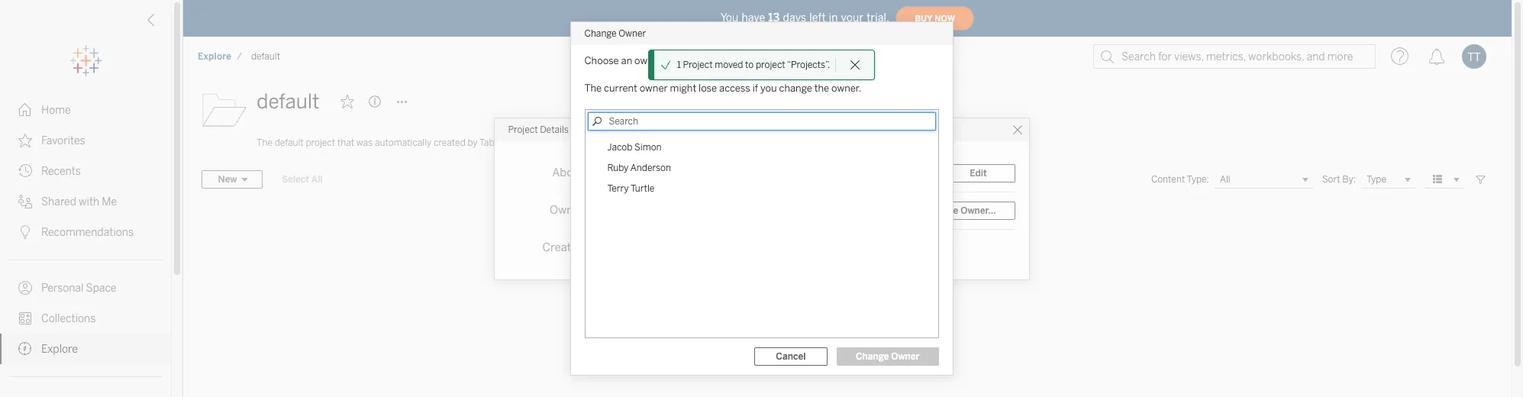 Task type: locate. For each thing, give the bounding box(es) containing it.
explore for explore /
[[198, 51, 232, 62]]

"projects".
[[787, 60, 830, 70]]

2 vertical spatial project
[[647, 168, 677, 178]]

1 vertical spatial was
[[698, 168, 714, 178]]

cancel button
[[754, 347, 828, 366]]

1 vertical spatial change owner
[[856, 351, 920, 362]]

4 by text only_f5he34f image from the top
[[18, 342, 32, 356]]

select
[[282, 174, 309, 185]]

lose
[[699, 82, 717, 94]]

0 horizontal spatial explore
[[41, 343, 78, 356]]

with
[[79, 196, 99, 208]]

Search text field
[[588, 112, 936, 131]]

content
[[1152, 174, 1186, 185]]

was inside the project details "dialog"
[[698, 168, 714, 178]]

change owner
[[585, 28, 646, 39], [856, 351, 920, 362]]

0 vertical spatial owner
[[635, 55, 663, 66]]

0 vertical spatial change
[[585, 28, 617, 39]]

3 by text only_f5he34f image from the top
[[18, 312, 32, 325]]

change inside change owner… "button"
[[926, 205, 959, 216]]

by text only_f5he34f image left collections
[[18, 312, 32, 325]]

by inside the project details "dialog"
[[809, 168, 819, 178]]

1 by text only_f5he34f image from the top
[[18, 195, 32, 208]]

main navigation. press the up and down arrow keys to access links. element
[[0, 95, 171, 397]]

explore left /
[[198, 51, 232, 62]]

by text only_f5he34f image for explore
[[18, 342, 32, 356]]

project right 1 in the left top of the page
[[683, 60, 713, 70]]

shared with me link
[[0, 186, 171, 217]]

default up terry turtle
[[616, 168, 645, 178]]

0 vertical spatial project
[[756, 60, 786, 70]]

collections
[[41, 312, 96, 325]]

shared with me
[[41, 196, 117, 208]]

0 horizontal spatial change
[[585, 28, 617, 39]]

by text only_f5he34f image for recents
[[18, 164, 32, 178]]

change
[[585, 28, 617, 39], [926, 205, 959, 216], [856, 351, 889, 362]]

sort
[[1323, 174, 1341, 185]]

0 horizontal spatial created
[[434, 137, 466, 148]]

that
[[337, 137, 354, 148], [679, 168, 696, 178]]

the
[[815, 82, 830, 94]]

0 vertical spatial owner
[[619, 28, 646, 39]]

space
[[86, 282, 116, 295]]

2 by text only_f5he34f image from the top
[[18, 134, 32, 147]]

0 vertical spatial the
[[585, 82, 602, 94]]

1 vertical spatial that
[[679, 168, 696, 178]]

0 horizontal spatial explore link
[[0, 334, 171, 364]]

by text only_f5he34f image inside 'recents' link
[[18, 164, 32, 178]]

1 horizontal spatial created
[[775, 168, 807, 178]]

explore link left /
[[197, 50, 232, 63]]

have
[[742, 11, 765, 24]]

project up all
[[306, 137, 335, 148]]

your
[[841, 11, 864, 24]]

0 vertical spatial created
[[434, 137, 466, 148]]

1 vertical spatial the default project that was automatically created by tableau.
[[598, 168, 856, 178]]

1 horizontal spatial project
[[683, 60, 713, 70]]

owner inside the project details "dialog"
[[550, 203, 584, 217]]

now
[[935, 13, 956, 23]]

personal space
[[41, 282, 116, 295]]

0 vertical spatial by
[[468, 137, 478, 148]]

list box containing jacob simon
[[585, 133, 938, 204]]

recents link
[[0, 156, 171, 186]]

shared
[[41, 196, 76, 208]]

by text only_f5he34f image inside "explore" link
[[18, 342, 32, 356]]

by text only_f5he34f image
[[18, 103, 32, 117], [18, 134, 32, 147], [18, 164, 32, 178], [18, 225, 32, 239]]

1 vertical spatial created
[[775, 168, 807, 178]]

1 vertical spatial automatically
[[716, 168, 773, 178]]

by text only_f5he34f image inside recommendations link
[[18, 225, 32, 239]]

change owner dialog
[[571, 22, 953, 375]]

change
[[779, 82, 812, 94]]

1 horizontal spatial change
[[856, 351, 889, 362]]

the left current
[[585, 82, 602, 94]]

project details
[[508, 124, 569, 135]]

default
[[251, 51, 280, 62], [257, 89, 320, 114], [275, 137, 304, 148], [616, 168, 645, 178]]

2 horizontal spatial owner
[[892, 351, 920, 362]]

0 vertical spatial project
[[683, 60, 713, 70]]

1 horizontal spatial automatically
[[716, 168, 773, 178]]

project inside alert
[[683, 60, 713, 70]]

simon
[[635, 142, 662, 153]]

1 vertical spatial explore
[[41, 343, 78, 356]]

explore link
[[197, 50, 232, 63], [0, 334, 171, 364]]

you have 13 days left in your trial.
[[721, 11, 890, 24]]

1 horizontal spatial was
[[698, 168, 714, 178]]

by text only_f5he34f image inside shared with me link
[[18, 195, 32, 208]]

0 horizontal spatial project
[[508, 124, 538, 135]]

by text only_f5he34f image for collections
[[18, 312, 32, 325]]

the inside change owner dialog
[[585, 82, 602, 94]]

change owner inside button
[[856, 351, 920, 362]]

owner inside button
[[892, 351, 920, 362]]

ruby anderson
[[608, 163, 671, 173]]

the default project that was automatically created by tableau.
[[257, 137, 514, 148], [598, 168, 856, 178]]

explore inside main navigation. press the up and down arrow keys to access links. element
[[41, 343, 78, 356]]

1 vertical spatial tableau.
[[821, 168, 856, 178]]

1 project moved to project "projects". alert
[[677, 58, 830, 72]]

1 vertical spatial change
[[926, 205, 959, 216]]

an
[[621, 55, 633, 66]]

2 vertical spatial change
[[856, 351, 889, 362]]

default element
[[247, 51, 285, 62]]

0 horizontal spatial by
[[468, 137, 478, 148]]

owner for for
[[635, 55, 663, 66]]

0 horizontal spatial owner
[[550, 203, 584, 217]]

0 vertical spatial the default project that was automatically created by tableau.
[[257, 137, 514, 148]]

2 horizontal spatial change
[[926, 205, 959, 216]]

1 horizontal spatial the default project that was automatically created by tableau.
[[598, 168, 856, 178]]

the up terry
[[598, 168, 614, 178]]

project
[[683, 60, 713, 70], [508, 124, 538, 135]]

2 vertical spatial owner
[[892, 351, 920, 362]]

about
[[552, 165, 584, 179]]

jacob simon
[[608, 142, 662, 153]]

1 vertical spatial owner
[[640, 82, 668, 94]]

0 horizontal spatial project
[[306, 137, 335, 148]]

owner right an on the left
[[635, 55, 663, 66]]

by text only_f5he34f image inside collections "link"
[[18, 312, 32, 325]]

explore /
[[198, 51, 242, 62]]

automatically inside the project details "dialog"
[[716, 168, 773, 178]]

home link
[[0, 95, 171, 125]]

default inside the project details "dialog"
[[616, 168, 645, 178]]

0 vertical spatial that
[[337, 137, 354, 148]]

new button
[[202, 170, 263, 189]]

1 horizontal spatial change owner
[[856, 351, 920, 362]]

by text only_f5he34f image inside personal space 'link'
[[18, 281, 32, 295]]

1 horizontal spatial project
[[647, 168, 677, 178]]

"default".
[[679, 55, 721, 66]]

explore
[[198, 51, 232, 62], [41, 343, 78, 356]]

0 horizontal spatial tableau.
[[480, 137, 514, 148]]

by
[[468, 137, 478, 148], [809, 168, 819, 178]]

1 by text only_f5he34f image from the top
[[18, 103, 32, 117]]

recents
[[41, 165, 81, 178]]

content type:
[[1152, 174, 1210, 185]]

edit button
[[942, 164, 1015, 182]]

0 vertical spatial explore
[[198, 51, 232, 62]]

by text only_f5he34f image inside favorites link
[[18, 134, 32, 147]]

owner for might
[[640, 82, 668, 94]]

choose
[[585, 55, 619, 66]]

change inside change owner button
[[856, 351, 889, 362]]

0 vertical spatial was
[[357, 137, 373, 148]]

created
[[434, 137, 466, 148], [775, 168, 807, 178]]

0 horizontal spatial change owner
[[585, 28, 646, 39]]

2 horizontal spatial project
[[756, 60, 786, 70]]

by text only_f5he34f image inside home link
[[18, 103, 32, 117]]

1 horizontal spatial explore
[[198, 51, 232, 62]]

project left details
[[508, 124, 538, 135]]

the for about
[[598, 168, 614, 178]]

owner
[[619, 28, 646, 39], [550, 203, 584, 217], [892, 351, 920, 362]]

the inside "dialog"
[[598, 168, 614, 178]]

1 vertical spatial by
[[809, 168, 819, 178]]

owner.
[[832, 82, 862, 94]]

1 vertical spatial project
[[306, 137, 335, 148]]

explore down collections
[[41, 343, 78, 356]]

automatically
[[375, 137, 432, 148], [716, 168, 773, 178]]

project right to
[[756, 60, 786, 70]]

was
[[357, 137, 373, 148], [698, 168, 714, 178]]

owner down success image
[[640, 82, 668, 94]]

1 horizontal spatial explore link
[[197, 50, 232, 63]]

the up new popup button
[[257, 137, 273, 148]]

0 vertical spatial automatically
[[375, 137, 432, 148]]

project up turtle on the left of page
[[647, 168, 677, 178]]

terry
[[608, 183, 629, 194]]

/
[[237, 51, 242, 62]]

you
[[761, 82, 777, 94]]

1 horizontal spatial by
[[809, 168, 819, 178]]

tableau.
[[480, 137, 514, 148], [821, 168, 856, 178]]

trial.
[[867, 11, 890, 24]]

the
[[585, 82, 602, 94], [257, 137, 273, 148], [598, 168, 614, 178]]

by text only_f5he34f image
[[18, 195, 32, 208], [18, 281, 32, 295], [18, 312, 32, 325], [18, 342, 32, 356]]

select all
[[282, 174, 323, 185]]

1 horizontal spatial that
[[679, 168, 696, 178]]

0 horizontal spatial was
[[357, 137, 373, 148]]

owner
[[635, 55, 663, 66], [640, 82, 668, 94]]

that inside the project details "dialog"
[[679, 168, 696, 178]]

list box
[[585, 133, 938, 204]]

explore link down collections
[[0, 334, 171, 364]]

for
[[665, 55, 678, 66]]

change owner button
[[837, 347, 939, 366]]

project
[[756, 60, 786, 70], [306, 137, 335, 148], [647, 168, 677, 178]]

by text only_f5he34f image down collections "link"
[[18, 342, 32, 356]]

2 vertical spatial the
[[598, 168, 614, 178]]

personal space link
[[0, 273, 171, 303]]

4 by text only_f5he34f image from the top
[[18, 225, 32, 239]]

buy now button
[[896, 6, 975, 31]]

1 vertical spatial project
[[508, 124, 538, 135]]

by text only_f5he34f image left 'personal'
[[18, 281, 32, 295]]

list box inside change owner dialog
[[585, 133, 938, 204]]

2 by text only_f5he34f image from the top
[[18, 281, 32, 295]]

success image
[[660, 60, 671, 70]]

buy now
[[915, 13, 956, 23]]

3 by text only_f5he34f image from the top
[[18, 164, 32, 178]]

by text only_f5he34f image left shared
[[18, 195, 32, 208]]

0 horizontal spatial the default project that was automatically created by tableau.
[[257, 137, 514, 148]]

choose an owner for "default".
[[585, 55, 721, 66]]

1 horizontal spatial tableau.
[[821, 168, 856, 178]]

you
[[721, 11, 739, 24]]

1 vertical spatial owner
[[550, 203, 584, 217]]



Task type: describe. For each thing, give the bounding box(es) containing it.
left
[[810, 11, 826, 24]]

by text only_f5he34f image for personal space
[[18, 281, 32, 295]]

the for choose an owner for "default".
[[585, 82, 602, 94]]

project image
[[202, 86, 247, 132]]

me
[[102, 196, 117, 208]]

the default project that was automatically created by tableau. inside the project details "dialog"
[[598, 168, 856, 178]]

created
[[543, 240, 584, 254]]

in
[[829, 11, 838, 24]]

buy
[[915, 13, 933, 23]]

change owner…
[[926, 205, 996, 216]]

access
[[720, 82, 751, 94]]

home
[[41, 104, 71, 117]]

anderson
[[631, 163, 671, 173]]

1 project moved to project "projects".
[[677, 60, 830, 70]]

0 vertical spatial tableau.
[[480, 137, 514, 148]]

change for change owner button
[[856, 351, 889, 362]]

turtle
[[631, 183, 655, 194]]

sort by:
[[1323, 174, 1356, 185]]

navigation panel element
[[0, 46, 171, 397]]

explore for explore
[[41, 343, 78, 356]]

change for change owner… "button"
[[926, 205, 959, 216]]

moved
[[715, 60, 743, 70]]

change owner… button
[[906, 201, 1015, 220]]

tableau. inside the project details "dialog"
[[821, 168, 856, 178]]

default down default element
[[257, 89, 320, 114]]

jacob
[[608, 142, 633, 153]]

new
[[218, 174, 237, 185]]

by text only_f5he34f image for recommendations
[[18, 225, 32, 239]]

favorites
[[41, 134, 85, 147]]

personal
[[41, 282, 84, 295]]

13
[[769, 11, 780, 24]]

1 horizontal spatial owner
[[619, 28, 646, 39]]

0 vertical spatial explore link
[[197, 50, 232, 63]]

created inside the project details "dialog"
[[775, 168, 807, 178]]

by text only_f5he34f image for home
[[18, 103, 32, 117]]

if
[[753, 82, 758, 94]]

1 vertical spatial explore link
[[0, 334, 171, 364]]

to
[[745, 60, 754, 70]]

by:
[[1343, 174, 1356, 185]]

days
[[783, 11, 807, 24]]

owner…
[[961, 205, 996, 216]]

0 horizontal spatial automatically
[[375, 137, 432, 148]]

by text only_f5he34f image for favorites
[[18, 134, 32, 147]]

default right /
[[251, 51, 280, 62]]

1
[[677, 60, 681, 70]]

the current owner might lose access if you change the owner.
[[585, 82, 862, 94]]

collections link
[[0, 303, 171, 334]]

ruby
[[608, 163, 629, 173]]

0 vertical spatial change owner
[[585, 28, 646, 39]]

terry turtle
[[608, 183, 655, 194]]

default up select
[[275, 137, 304, 148]]

select all button
[[272, 170, 333, 189]]

project inside "dialog"
[[508, 124, 538, 135]]

recommendations link
[[0, 217, 171, 247]]

0 horizontal spatial that
[[337, 137, 354, 148]]

project inside "dialog"
[[647, 168, 677, 178]]

details
[[540, 124, 569, 135]]

cancel
[[776, 351, 806, 362]]

project details dialog
[[495, 118, 1029, 279]]

recommendations
[[41, 226, 134, 239]]

by text only_f5he34f image for shared with me
[[18, 195, 32, 208]]

favorites link
[[0, 125, 171, 156]]

edit
[[970, 168, 987, 178]]

1 vertical spatial the
[[257, 137, 273, 148]]

might
[[670, 82, 697, 94]]

type:
[[1187, 174, 1210, 185]]

project inside alert
[[756, 60, 786, 70]]

all
[[311, 174, 323, 185]]

current
[[604, 82, 638, 94]]



Task type: vqa. For each thing, say whether or not it's contained in the screenshot.
You Have 13 Days Left In Your Trial.
yes



